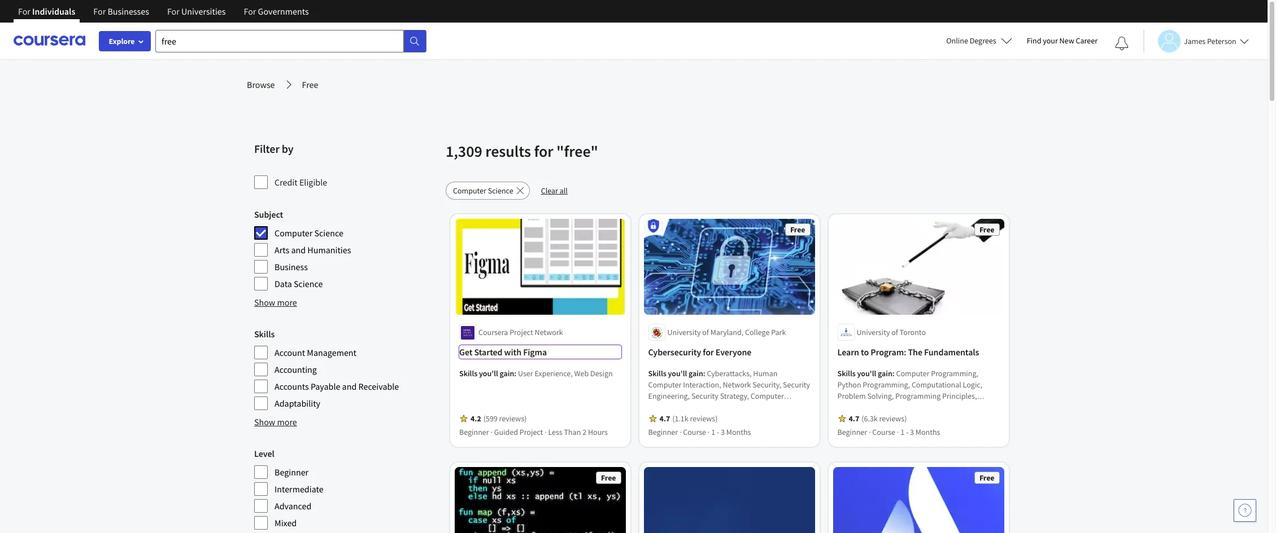 Task type: vqa. For each thing, say whether or not it's contained in the screenshot.
top Show more
yes



Task type: locate. For each thing, give the bounding box(es) containing it.
3 reviews) from the left
[[880, 414, 907, 425]]

0 vertical spatial more
[[277, 297, 297, 308]]

more for data science
[[277, 297, 297, 308]]

skills you'll gain :
[[649, 369, 707, 379], [838, 369, 897, 379]]

1 horizontal spatial of
[[892, 328, 899, 338]]

security down interaction,
[[692, 392, 719, 402]]

2 months from the left
[[916, 428, 941, 438]]

3 : from the left
[[893, 369, 895, 379]]

1 horizontal spatial and
[[342, 381, 357, 393]]

3 gain from the left
[[878, 369, 893, 379]]

: up interaction,
[[704, 369, 706, 379]]

python
[[838, 380, 862, 391]]

skills up engineering,
[[649, 369, 667, 379]]

2 university from the left
[[857, 328, 890, 338]]

for left businesses
[[93, 6, 106, 17]]

0 vertical spatial management
[[307, 347, 357, 359]]

course down 4.7 (6.3k reviews)
[[873, 428, 896, 438]]

1,309
[[446, 141, 482, 162]]

1 horizontal spatial you'll
[[668, 369, 687, 379]]

and inside the cyberattacks, human computer interaction, network security, security engineering, security strategy, computer security models, leadership and management, risk management, software security, computer security incident management
[[743, 403, 755, 413]]

skills you'll gain : down 'cybersecurity'
[[649, 369, 707, 379]]

2 gain from the left
[[689, 369, 704, 379]]

1 vertical spatial science
[[314, 228, 343, 239]]

reviews) right (6.3k
[[880, 414, 907, 425]]

computational up the 'mathematics'
[[838, 414, 888, 425]]

2 more from the top
[[277, 417, 297, 428]]

1 vertical spatial project
[[520, 428, 543, 438]]

1 beginner · course · 1 - 3 months from the left
[[649, 428, 751, 438]]

0 horizontal spatial management
[[307, 347, 357, 359]]

0 horizontal spatial thinking,
[[889, 414, 920, 425]]

eligible
[[299, 177, 327, 188]]

0 horizontal spatial beginner · course · 1 - 3 months
[[649, 428, 751, 438]]

1 down 4.7 (6.3k reviews)
[[901, 428, 905, 438]]

beginner for get
[[459, 428, 489, 438]]

0 horizontal spatial reviews)
[[499, 414, 527, 425]]

show more down adaptability at the bottom left of the page
[[254, 417, 297, 428]]

for individuals
[[18, 6, 75, 17]]

2 horizontal spatial reviews)
[[880, 414, 907, 425]]

2 horizontal spatial and
[[743, 403, 755, 413]]

programming, up 'solving,'
[[863, 380, 911, 391]]

for left universities
[[167, 6, 180, 17]]

computer science up arts and humanities
[[275, 228, 343, 239]]

0 horizontal spatial management,
[[664, 414, 709, 425]]

algorithms,
[[922, 414, 960, 425]]

skills up "account"
[[254, 329, 275, 340]]

2 reviews) from the left
[[690, 414, 718, 425]]

for left the "free"
[[534, 141, 553, 162]]

network up get started with figma link
[[535, 328, 563, 338]]

clear all button
[[534, 182, 575, 200]]

more down data
[[277, 297, 297, 308]]

show more button
[[254, 296, 297, 310], [254, 416, 297, 429]]

1 horizontal spatial 4.7
[[849, 414, 860, 425]]

: down program:
[[893, 369, 895, 379]]

· right incident
[[708, 428, 710, 438]]

3
[[721, 428, 725, 438], [911, 428, 914, 438]]

filter
[[254, 142, 280, 156]]

course down 4.7 (1.1k reviews)
[[683, 428, 707, 438]]

0 vertical spatial network
[[535, 328, 563, 338]]

1 horizontal spatial course
[[873, 428, 896, 438]]

0 vertical spatial computer science
[[453, 186, 513, 196]]

1 gain from the left
[[500, 369, 514, 379]]

thinking, down tools,
[[889, 414, 920, 425]]

1 horizontal spatial 1
[[901, 428, 905, 438]]

network inside the cyberattacks, human computer interaction, network security, security engineering, security strategy, computer security models, leadership and management, risk management, software security, computer security incident management
[[723, 380, 751, 391]]

find your new career link
[[1021, 34, 1103, 48]]

0 horizontal spatial -
[[717, 428, 720, 438]]

accounts
[[275, 381, 309, 393]]

reviews) for program:
[[880, 414, 907, 425]]

security, down human
[[753, 380, 782, 391]]

6 · from the left
[[897, 428, 899, 438]]

of
[[703, 328, 709, 338], [892, 328, 899, 338]]

:
[[514, 369, 517, 379], [704, 369, 706, 379], [893, 369, 895, 379]]

1 horizontal spatial computer science
[[453, 186, 513, 196]]

gain left user
[[500, 369, 514, 379]]

less
[[548, 428, 563, 438]]

security down risk
[[649, 426, 676, 436]]

1 vertical spatial computational
[[838, 414, 888, 425]]

months for everyone
[[727, 428, 751, 438]]

4.7 left (1.1k
[[660, 414, 670, 425]]

What do you want to learn? text field
[[155, 30, 404, 52]]

arts and humanities
[[275, 245, 351, 256]]

0 vertical spatial computational
[[912, 380, 962, 391]]

1 reviews) from the left
[[499, 414, 527, 425]]

reviews) up guided
[[499, 414, 527, 425]]

1 vertical spatial computer science
[[275, 228, 343, 239]]

1 skills you'll gain : from the left
[[649, 369, 707, 379]]

program:
[[871, 347, 907, 358]]

computational
[[912, 380, 962, 391], [838, 414, 888, 425]]

4 for from the left
[[244, 6, 256, 17]]

4.2
[[471, 414, 481, 425]]

1 horizontal spatial thinking,
[[966, 403, 997, 413]]

0 horizontal spatial 4.7
[[660, 414, 670, 425]]

university for to
[[857, 328, 890, 338]]

management up accounts payable and receivable
[[307, 347, 357, 359]]

: left user
[[514, 369, 517, 379]]

1 show more from the top
[[254, 297, 297, 308]]

· down 4.7 (6.3k reviews)
[[897, 428, 899, 438]]

computer science down 1,309
[[453, 186, 513, 196]]

beginner down (6.3k
[[838, 428, 868, 438]]

project left less on the bottom left of page
[[520, 428, 543, 438]]

3 for program:
[[911, 428, 914, 438]]

1 vertical spatial network
[[723, 380, 751, 391]]

0 horizontal spatial course
[[683, 428, 707, 438]]

1 : from the left
[[514, 369, 517, 379]]

computational up tools,
[[912, 380, 962, 391]]

- for program:
[[906, 428, 909, 438]]

0 horizontal spatial university
[[668, 328, 701, 338]]

of for program:
[[892, 328, 899, 338]]

1 horizontal spatial computational
[[912, 380, 962, 391]]

0 vertical spatial show
[[254, 297, 275, 308]]

2 vertical spatial science
[[294, 279, 323, 290]]

show down data
[[254, 297, 275, 308]]

1 1 from the left
[[712, 428, 716, 438]]

3 you'll from the left
[[858, 369, 877, 379]]

james peterson button
[[1144, 30, 1249, 52]]

0 horizontal spatial 3
[[721, 428, 725, 438]]

3 for from the left
[[167, 6, 180, 17]]

1 3 from the left
[[721, 428, 725, 438]]

2 horizontal spatial gain
[[878, 369, 893, 379]]

reviews) for with
[[499, 414, 527, 425]]

- down 4.7 (6.3k reviews)
[[906, 428, 909, 438]]

1 horizontal spatial :
[[704, 369, 706, 379]]

coursera project network
[[479, 328, 563, 338]]

0 vertical spatial project
[[510, 328, 533, 338]]

2 show more from the top
[[254, 417, 297, 428]]

4.7 for cybersecurity
[[660, 414, 670, 425]]

beginner
[[459, 428, 489, 438], [649, 428, 678, 438], [838, 428, 868, 438], [275, 467, 309, 479]]

0 vertical spatial show more button
[[254, 296, 297, 310]]

clear all
[[541, 186, 568, 196]]

1 vertical spatial show more button
[[254, 416, 297, 429]]

show more button down data
[[254, 296, 297, 310]]

1 horizontal spatial management
[[706, 426, 750, 436]]

network up strategy,
[[723, 380, 751, 391]]

browse link
[[247, 78, 275, 92]]

show more down data
[[254, 297, 297, 308]]

management, down models,
[[664, 414, 709, 425]]

: for learn to program: the fundamentals
[[893, 369, 895, 379]]

0 vertical spatial thinking,
[[966, 403, 997, 413]]

1 show from the top
[[254, 297, 275, 308]]

than
[[564, 428, 581, 438]]

(1.1k
[[673, 414, 689, 425]]

1
[[712, 428, 716, 438], [901, 428, 905, 438]]

college
[[746, 328, 770, 338]]

science down 'results'
[[488, 186, 513, 196]]

-
[[717, 428, 720, 438], [906, 428, 909, 438]]

cyberattacks, human computer interaction, network security, security engineering, security strategy, computer security models, leadership and management, risk management, software security, computer security incident management
[[649, 369, 811, 436]]

2 4.7 from the left
[[849, 414, 860, 425]]

computer science inside button
[[453, 186, 513, 196]]

months down algorithms, at the right of the page
[[916, 428, 941, 438]]

1 vertical spatial security,
[[742, 414, 771, 425]]

gain down program:
[[878, 369, 893, 379]]

leadership
[[705, 403, 741, 413]]

4.7
[[660, 414, 670, 425], [849, 414, 860, 425]]

science
[[488, 186, 513, 196], [314, 228, 343, 239], [294, 279, 323, 290]]

2 horizontal spatial :
[[893, 369, 895, 379]]

4.7 for learn
[[849, 414, 860, 425]]

0 vertical spatial management,
[[757, 403, 802, 413]]

0 horizontal spatial for
[[534, 141, 553, 162]]

0 horizontal spatial skills you'll gain :
[[649, 369, 707, 379]]

1 horizontal spatial beginner · course · 1 - 3 months
[[838, 428, 941, 438]]

gain
[[500, 369, 514, 379], [689, 369, 704, 379], [878, 369, 893, 379]]

1 course from the left
[[683, 428, 707, 438]]

show more button down adaptability at the bottom left of the page
[[254, 416, 297, 429]]

0 horizontal spatial programming,
[[863, 380, 911, 391]]

3 · from the left
[[680, 428, 682, 438]]

and down strategy,
[[743, 403, 755, 413]]

management,
[[757, 403, 802, 413], [664, 414, 709, 425]]

course for for
[[683, 428, 707, 438]]

· down (1.1k
[[680, 428, 682, 438]]

show notifications image
[[1115, 37, 1129, 50]]

1 vertical spatial for
[[703, 347, 714, 358]]

2 for from the left
[[93, 6, 106, 17]]

for for businesses
[[93, 6, 106, 17]]

· left less on the bottom left of page
[[545, 428, 547, 438]]

1 horizontal spatial -
[[906, 428, 909, 438]]

1 down software
[[712, 428, 716, 438]]

management down software
[[706, 426, 750, 436]]

0 vertical spatial and
[[291, 245, 306, 256]]

you'll down started
[[479, 369, 498, 379]]

show more button for data science
[[254, 296, 297, 310]]

level
[[254, 449, 274, 460]]

get started with figma link
[[459, 346, 621, 360]]

more
[[277, 297, 297, 308], [277, 417, 297, 428]]

online degrees button
[[938, 28, 1021, 53]]

months
[[727, 428, 751, 438], [916, 428, 941, 438]]

of up cybersecurity for everyone
[[703, 328, 709, 338]]

2 skills you'll gain : from the left
[[838, 369, 897, 379]]

science down business
[[294, 279, 323, 290]]

for left individuals
[[18, 6, 30, 17]]

find your new career
[[1027, 36, 1098, 46]]

0 horizontal spatial and
[[291, 245, 306, 256]]

university up 'cybersecurity'
[[668, 328, 701, 338]]

1 for program:
[[901, 428, 905, 438]]

months down software
[[727, 428, 751, 438]]

0 horizontal spatial :
[[514, 369, 517, 379]]

0 horizontal spatial gain
[[500, 369, 514, 379]]

you'll for learn to program: the fundamentals
[[858, 369, 877, 379]]

science up humanities
[[314, 228, 343, 239]]

security, right software
[[742, 414, 771, 425]]

for
[[534, 141, 553, 162], [703, 347, 714, 358]]

None search field
[[155, 30, 427, 52]]

and inside subject group
[[291, 245, 306, 256]]

for left everyone
[[703, 347, 714, 358]]

project up with
[[510, 328, 533, 338]]

- down software
[[717, 428, 720, 438]]

1 horizontal spatial management,
[[757, 403, 802, 413]]

programming, up logic,
[[932, 369, 979, 379]]

1 horizontal spatial gain
[[689, 369, 704, 379]]

computer science inside subject group
[[275, 228, 343, 239]]

beginner up the intermediate in the left bottom of the page
[[275, 467, 309, 479]]

0 horizontal spatial network
[[535, 328, 563, 338]]

· down (6.3k
[[869, 428, 871, 438]]

1 vertical spatial show
[[254, 417, 275, 428]]

computer
[[453, 186, 486, 196], [275, 228, 313, 239], [897, 369, 930, 379], [649, 380, 682, 391], [751, 392, 784, 402], [838, 403, 871, 413], [772, 414, 805, 425]]

1 horizontal spatial skills you'll gain :
[[838, 369, 897, 379]]

of left toronto
[[892, 328, 899, 338]]

skills you'll gain : for cybersecurity
[[649, 369, 707, 379]]

coursera
[[479, 328, 508, 338]]

coursera image
[[14, 32, 85, 50]]

beginner down 4.2 at the left bottom of the page
[[459, 428, 489, 438]]

arts
[[275, 245, 289, 256]]

data science
[[275, 279, 323, 290]]

1 horizontal spatial reviews)
[[690, 414, 718, 425]]

maryland,
[[711, 328, 744, 338]]

programming up tools,
[[896, 392, 941, 402]]

1 4.7 from the left
[[660, 414, 670, 425]]

0 horizontal spatial months
[[727, 428, 751, 438]]

gain up interaction,
[[689, 369, 704, 379]]

2 - from the left
[[906, 428, 909, 438]]

4.7 up the 'mathematics'
[[849, 414, 860, 425]]

for for individuals
[[18, 6, 30, 17]]

· down the (599
[[491, 428, 493, 438]]

0 vertical spatial show more
[[254, 297, 297, 308]]

2 course from the left
[[873, 428, 896, 438]]

1 months from the left
[[727, 428, 751, 438]]

you'll up 'python'
[[858, 369, 877, 379]]

management
[[307, 347, 357, 359], [706, 426, 750, 436]]

(599
[[483, 414, 498, 425]]

reviews) up incident
[[690, 414, 718, 425]]

1 vertical spatial show more
[[254, 417, 297, 428]]

1 horizontal spatial for
[[703, 347, 714, 358]]

1 you'll from the left
[[479, 369, 498, 379]]

skills you'll gain : for learn
[[838, 369, 897, 379]]

security left 'python'
[[783, 380, 811, 391]]

guided
[[494, 428, 518, 438]]

1 horizontal spatial months
[[916, 428, 941, 438]]

2 you'll from the left
[[668, 369, 687, 379]]

security,
[[753, 380, 782, 391], [742, 414, 771, 425]]

0 horizontal spatial of
[[703, 328, 709, 338]]

1 vertical spatial management
[[706, 426, 750, 436]]

show more
[[254, 297, 297, 308], [254, 417, 297, 428]]

to
[[861, 347, 869, 358]]

and right the arts at the top of the page
[[291, 245, 306, 256]]

1 more from the top
[[277, 297, 297, 308]]

mixed
[[275, 518, 297, 529]]

2 of from the left
[[892, 328, 899, 338]]

show more for data science
[[254, 297, 297, 308]]

4.2 (599 reviews)
[[471, 414, 527, 425]]

2 vertical spatial and
[[743, 403, 755, 413]]

skills
[[254, 329, 275, 340], [459, 369, 478, 379], [649, 369, 667, 379], [838, 369, 856, 379]]

1 vertical spatial programming,
[[863, 380, 911, 391]]

2 horizontal spatial you'll
[[858, 369, 877, 379]]

4.7 (6.3k reviews)
[[849, 414, 907, 425]]

hours
[[588, 428, 608, 438]]

1 vertical spatial and
[[342, 381, 357, 393]]

you'll down 'cybersecurity'
[[668, 369, 687, 379]]

more down adaptability at the bottom left of the page
[[277, 417, 297, 428]]

gain for cybersecurity
[[689, 369, 704, 379]]

2 3 from the left
[[911, 428, 914, 438]]

2 show more button from the top
[[254, 416, 297, 429]]

2 beginner · course · 1 - 3 months from the left
[[838, 428, 941, 438]]

beginner · course · 1 - 3 months down 4.7 (6.3k reviews)
[[838, 428, 941, 438]]

skills you'll gain : up 'python'
[[838, 369, 897, 379]]

beginner for learn
[[838, 428, 868, 438]]

interaction,
[[683, 380, 722, 391]]

2 1 from the left
[[901, 428, 905, 438]]

network
[[535, 328, 563, 338], [723, 380, 751, 391]]

2 show from the top
[[254, 417, 275, 428]]

solving,
[[868, 392, 894, 402]]

months for program:
[[916, 428, 941, 438]]

1 horizontal spatial 3
[[911, 428, 914, 438]]

1 show more button from the top
[[254, 296, 297, 310]]

for governments
[[244, 6, 309, 17]]

and right payable
[[342, 381, 357, 393]]

0 horizontal spatial computer science
[[275, 228, 343, 239]]

1 horizontal spatial network
[[723, 380, 751, 391]]

1 university from the left
[[668, 328, 701, 338]]

1 vertical spatial more
[[277, 417, 297, 428]]

show up the level
[[254, 417, 275, 428]]

2 · from the left
[[545, 428, 547, 438]]

degrees
[[970, 36, 996, 46]]

beginner · course · 1 - 3 months down 4.7 (1.1k reviews)
[[649, 428, 751, 438]]

design
[[590, 369, 613, 379]]

1 of from the left
[[703, 328, 709, 338]]

0 horizontal spatial 1
[[712, 428, 716, 438]]

beginner down risk
[[649, 428, 678, 438]]

university for for
[[668, 328, 701, 338]]

computer science
[[453, 186, 513, 196], [275, 228, 343, 239]]

models,
[[677, 403, 703, 413]]

for left governments
[[244, 6, 256, 17]]

programming down 'solving,'
[[873, 403, 918, 413]]

cybersecurity for everyone
[[649, 347, 752, 358]]

1 for from the left
[[18, 6, 30, 17]]

started
[[474, 347, 503, 358]]

thinking, down logic,
[[966, 403, 997, 413]]

0 horizontal spatial you'll
[[479, 369, 498, 379]]

programming,
[[932, 369, 979, 379], [863, 380, 911, 391]]

1 horizontal spatial programming,
[[932, 369, 979, 379]]

0 vertical spatial science
[[488, 186, 513, 196]]

beginner · course · 1 - 3 months for for
[[649, 428, 751, 438]]

management, down human
[[757, 403, 802, 413]]

1 - from the left
[[717, 428, 720, 438]]

- for everyone
[[717, 428, 720, 438]]

security up risk
[[649, 403, 676, 413]]

2 : from the left
[[704, 369, 706, 379]]

1 horizontal spatial university
[[857, 328, 890, 338]]

programming
[[896, 392, 941, 402], [873, 403, 918, 413]]

university up to
[[857, 328, 890, 338]]

1 vertical spatial management,
[[664, 414, 709, 425]]

strategy,
[[720, 392, 750, 402]]

toronto
[[900, 328, 926, 338]]



Task type: describe. For each thing, give the bounding box(es) containing it.
all
[[560, 186, 568, 196]]

skills up 'python'
[[838, 369, 856, 379]]

show for data science
[[254, 297, 275, 308]]

course for to
[[873, 428, 896, 438]]

4.7 (1.1k reviews)
[[660, 414, 718, 425]]

1 · from the left
[[491, 428, 493, 438]]

show more for adaptability
[[254, 417, 297, 428]]

for businesses
[[93, 6, 149, 17]]

find
[[1027, 36, 1042, 46]]

skills inside group
[[254, 329, 275, 340]]

advanced
[[275, 501, 311, 512]]

cybersecurity for everyone link
[[649, 346, 811, 360]]

more for adaptability
[[277, 417, 297, 428]]

james peterson
[[1184, 36, 1237, 46]]

learn to program: the fundamentals link
[[838, 346, 1000, 360]]

accounting
[[275, 364, 317, 376]]

principles,
[[943, 392, 977, 402]]

computer programming, python programming, computational logic, problem solving, programming principles, computer programming tools, critical thinking, computational thinking, algorithms, mathematics
[[838, 369, 997, 436]]

figma
[[523, 347, 547, 358]]

management inside the cyberattacks, human computer interaction, network security, security engineering, security strategy, computer security models, leadership and management, risk management, software security, computer security incident management
[[706, 426, 750, 436]]

adaptability
[[275, 398, 320, 410]]

level group
[[254, 447, 439, 531]]

risk
[[649, 414, 662, 425]]

computer inside subject group
[[275, 228, 313, 239]]

you'll for cybersecurity for everyone
[[668, 369, 687, 379]]

humanities
[[308, 245, 351, 256]]

browse
[[247, 79, 275, 90]]

help center image
[[1238, 505, 1252, 518]]

career
[[1076, 36, 1098, 46]]

beginner · course · 1 - 3 months for to
[[838, 428, 941, 438]]

individuals
[[32, 6, 75, 17]]

for for governments
[[244, 6, 256, 17]]

learn
[[838, 347, 860, 358]]

for for universities
[[167, 6, 180, 17]]

your
[[1043, 36, 1058, 46]]

governments
[[258, 6, 309, 17]]

filter by
[[254, 142, 294, 156]]

3 for everyone
[[721, 428, 725, 438]]

(6.3k
[[862, 414, 878, 425]]

1 for everyone
[[712, 428, 716, 438]]

skills you'll gain : user experience, web design
[[459, 369, 613, 379]]

skills down get
[[459, 369, 478, 379]]

skills group
[[254, 328, 439, 411]]

logic,
[[963, 380, 983, 391]]

gain for learn
[[878, 369, 893, 379]]

1 vertical spatial programming
[[873, 403, 918, 413]]

computer inside button
[[453, 186, 486, 196]]

learn to program: the fundamentals
[[838, 347, 980, 358]]

account management
[[275, 347, 357, 359]]

the
[[908, 347, 923, 358]]

and inside skills group
[[342, 381, 357, 393]]

credit
[[275, 177, 298, 188]]

subject
[[254, 209, 283, 220]]

receivable
[[358, 381, 399, 393]]

: for cybersecurity for everyone
[[704, 369, 706, 379]]

reviews) for everyone
[[690, 414, 718, 425]]

online degrees
[[947, 36, 996, 46]]

new
[[1060, 36, 1074, 46]]

0 vertical spatial programming
[[896, 392, 941, 402]]

1 vertical spatial thinking,
[[889, 414, 920, 425]]

peterson
[[1207, 36, 1237, 46]]

0 vertical spatial security,
[[753, 380, 782, 391]]

science inside button
[[488, 186, 513, 196]]

everyone
[[716, 347, 752, 358]]

4 · from the left
[[708, 428, 710, 438]]

0 vertical spatial for
[[534, 141, 553, 162]]

show for adaptability
[[254, 417, 275, 428]]

park
[[772, 328, 786, 338]]

engineering,
[[649, 392, 690, 402]]

web
[[574, 369, 589, 379]]

beginner · guided project · less than 2 hours
[[459, 428, 608, 438]]

computer science button
[[446, 182, 530, 200]]

show more button for adaptability
[[254, 416, 297, 429]]

subject group
[[254, 208, 439, 292]]

cybersecurity
[[649, 347, 702, 358]]

of for everyone
[[703, 328, 709, 338]]

human
[[754, 369, 778, 379]]

clear
[[541, 186, 558, 196]]

management inside skills group
[[307, 347, 357, 359]]

0 horizontal spatial computational
[[838, 414, 888, 425]]

accounts payable and receivable
[[275, 381, 399, 393]]

0 vertical spatial programming,
[[932, 369, 979, 379]]

2
[[583, 428, 587, 438]]

tools,
[[920, 403, 939, 413]]

get started with figma
[[459, 347, 547, 358]]

payable
[[311, 381, 340, 393]]

online
[[947, 36, 968, 46]]

problem
[[838, 392, 866, 402]]

5 · from the left
[[869, 428, 871, 438]]

software
[[711, 414, 740, 425]]

credit eligible
[[275, 177, 327, 188]]

user
[[518, 369, 533, 379]]

intermediate
[[275, 484, 324, 496]]

mathematics
[[838, 426, 880, 436]]

incident
[[677, 426, 705, 436]]

explore
[[109, 36, 135, 46]]

university of maryland, college park
[[668, 328, 786, 338]]

beginner inside level group
[[275, 467, 309, 479]]

fundamentals
[[925, 347, 980, 358]]

banner navigation
[[9, 0, 318, 31]]

1,309 results for "free"
[[446, 141, 598, 162]]

critical
[[941, 403, 964, 413]]

results
[[485, 141, 531, 162]]

account
[[275, 347, 305, 359]]

explore button
[[99, 31, 151, 51]]

university of toronto
[[857, 328, 926, 338]]

by
[[282, 142, 294, 156]]

cyberattacks,
[[707, 369, 752, 379]]

get
[[459, 347, 473, 358]]

with
[[504, 347, 522, 358]]

data
[[275, 279, 292, 290]]

for universities
[[167, 6, 226, 17]]

beginner for cybersecurity
[[649, 428, 678, 438]]



